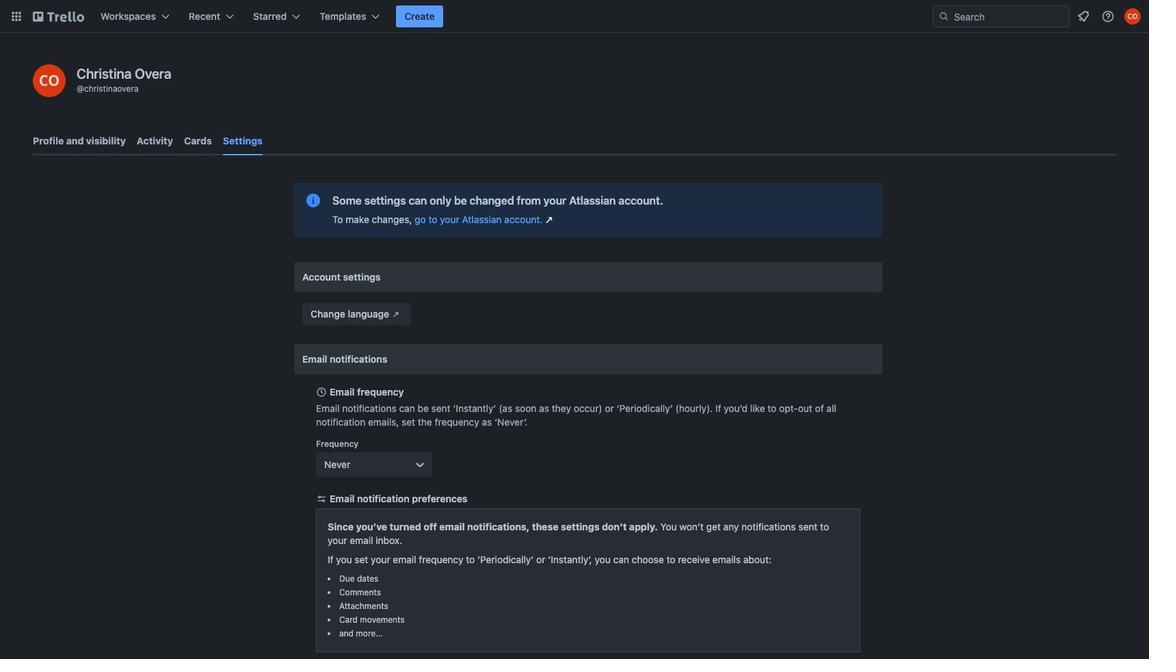 Task type: locate. For each thing, give the bounding box(es) containing it.
christina overa (christinaovera) image
[[33, 64, 66, 97]]

back to home image
[[33, 5, 84, 27]]



Task type: vqa. For each thing, say whether or not it's contained in the screenshot.
"INTO" in TURN EMAILS INTO REAL ACTION ITEMS
no



Task type: describe. For each thing, give the bounding box(es) containing it.
open information menu image
[[1102, 10, 1116, 23]]

sm image
[[389, 307, 403, 321]]

0 notifications image
[[1076, 8, 1092, 25]]

primary element
[[0, 0, 1150, 33]]

christina overa (christinaovera) image
[[1125, 8, 1142, 25]]

Search field
[[950, 7, 1070, 26]]

search image
[[939, 11, 950, 22]]



